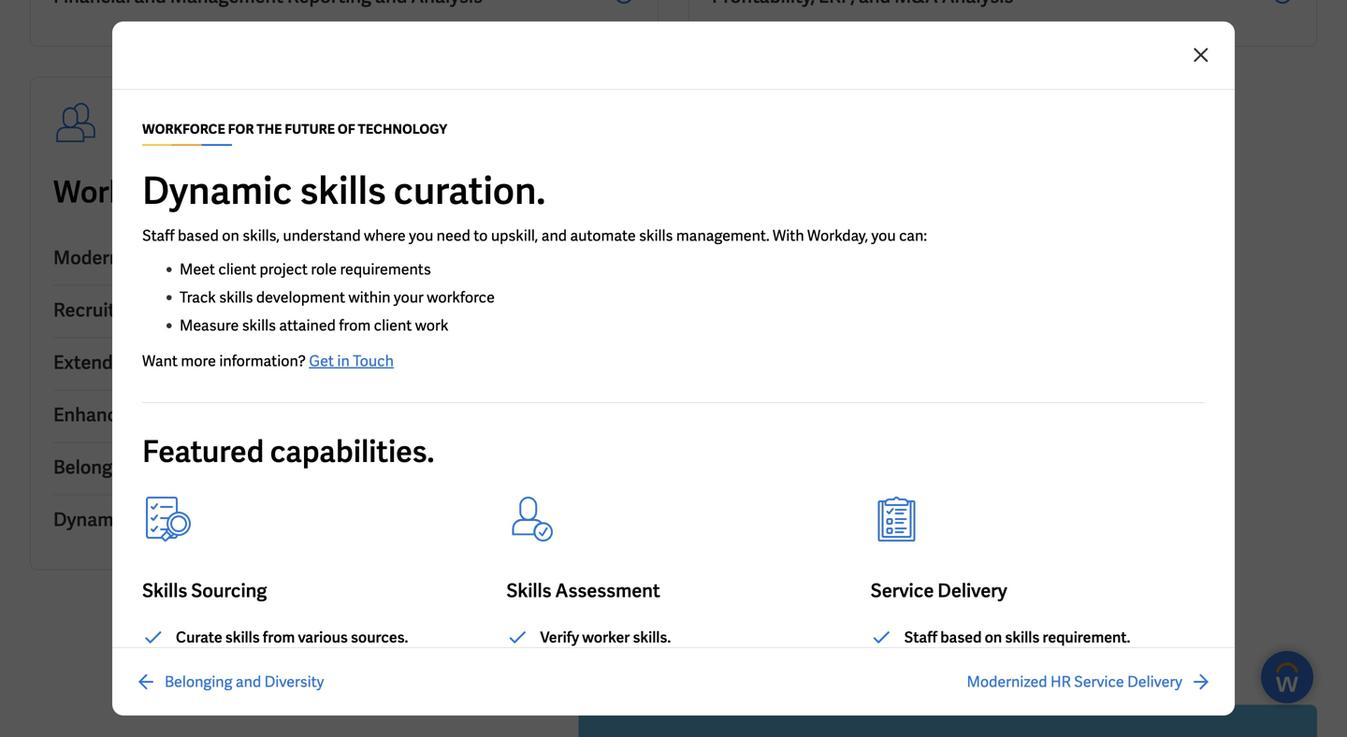 Task type: locate. For each thing, give the bounding box(es) containing it.
hr
[[158, 246, 184, 270], [1051, 673, 1071, 692]]

based down the service delivery
[[941, 628, 982, 648]]

and
[[542, 226, 567, 246], [119, 298, 151, 322], [142, 455, 174, 480], [236, 673, 261, 692]]

belonging and diversity button down curate
[[135, 671, 324, 694]]

1 horizontal spatial diversity
[[265, 673, 324, 692]]

modernized hr service delivery up track
[[53, 246, 325, 270]]

staff for staff based on skills, understand where you need to upskill, and automate skills management. with workday, you can:
[[142, 226, 175, 246]]

1 horizontal spatial modernized hr service delivery button
[[967, 671, 1213, 694]]

dynamic inside dialog
[[142, 167, 293, 215]]

0 horizontal spatial staff
[[142, 226, 175, 246]]

staff up the recruit and onboard
[[142, 226, 175, 246]]

0 horizontal spatial on
[[222, 226, 239, 246]]

delivery
[[255, 246, 325, 270], [938, 579, 1008, 603], [1128, 673, 1183, 692]]

1 you from the left
[[409, 226, 434, 246]]

dynamic skills curation button
[[53, 496, 636, 547]]

staff
[[142, 226, 175, 246], [905, 628, 938, 648]]

skills right curate
[[225, 628, 260, 648]]

1 vertical spatial modernized hr service delivery button
[[967, 671, 1213, 694]]

1 vertical spatial belonging
[[165, 673, 233, 692]]

on for skills,
[[222, 226, 239, 246]]

staff down the service delivery
[[905, 628, 938, 648]]

diversity up curation
[[178, 455, 254, 480]]

1 vertical spatial on
[[985, 628, 1003, 648]]

modernized hr service delivery button up the within
[[53, 234, 636, 286]]

delivery up development
[[255, 246, 325, 270]]

belonging down "enhanced"
[[53, 455, 139, 480]]

belonging and diversity down curate
[[165, 673, 324, 692]]

capabilities.
[[270, 432, 435, 471]]

1 horizontal spatial you
[[872, 226, 896, 246]]

0 horizontal spatial belonging
[[53, 455, 139, 480]]

0 horizontal spatial client
[[218, 260, 257, 279]]

hr up track
[[158, 246, 184, 270]]

1 vertical spatial dynamic
[[53, 508, 128, 532]]

1 horizontal spatial service
[[871, 579, 934, 603]]

curate
[[176, 628, 222, 648]]

belonging and diversity button
[[53, 443, 636, 496], [135, 671, 324, 694]]

0 vertical spatial belonging and diversity
[[53, 455, 254, 480]]

extended
[[53, 351, 134, 375]]

want
[[142, 351, 178, 371]]

0 vertical spatial service
[[188, 246, 251, 270]]

0 horizontal spatial delivery
[[255, 246, 325, 270]]

workforce
[[53, 173, 196, 212], [138, 351, 227, 375]]

1 vertical spatial diversity
[[265, 673, 324, 692]]

1 horizontal spatial based
[[941, 628, 982, 648]]

0 vertical spatial from
[[339, 316, 371, 336]]

information?
[[219, 351, 306, 371]]

1 horizontal spatial on
[[985, 628, 1003, 648]]

0 horizontal spatial modernized
[[53, 246, 155, 270]]

based for skills
[[941, 628, 982, 648]]

sourcing
[[191, 579, 267, 603]]

on down the service delivery
[[985, 628, 1003, 648]]

0 horizontal spatial based
[[178, 226, 219, 246]]

0 vertical spatial on
[[222, 226, 239, 246]]

based for skills,
[[178, 226, 219, 246]]

belonging and diversity inside dynamic skills curation. dialog
[[165, 673, 324, 692]]

skills
[[132, 508, 177, 532], [142, 579, 187, 603], [507, 579, 552, 603]]

sources.
[[351, 628, 409, 648]]

staff based on skills, understand where you need to upskill, and automate skills management. with workday, you can:
[[142, 226, 931, 246]]

0 horizontal spatial hr
[[158, 246, 184, 270]]

idc infobrief for tech image
[[579, 705, 1318, 738]]

0 vertical spatial staff
[[142, 226, 175, 246]]

based
[[178, 226, 219, 246], [941, 628, 982, 648]]

workforce down workforce
[[53, 173, 196, 212]]

modernized
[[53, 246, 155, 270], [967, 673, 1048, 692]]

1 horizontal spatial delivery
[[938, 579, 1008, 603]]

modernized for modernized hr service delivery button to the top
[[53, 246, 155, 270]]

1 horizontal spatial modernized
[[967, 673, 1048, 692]]

0 vertical spatial client
[[218, 260, 257, 279]]

1 horizontal spatial staff
[[905, 628, 938, 648]]

1 horizontal spatial client
[[374, 316, 412, 336]]

workforce for the future of technology
[[142, 121, 447, 138]]

2 vertical spatial service
[[1075, 673, 1125, 692]]

dynamic for dynamic skills curation
[[53, 508, 128, 532]]

within
[[349, 288, 391, 307]]

project
[[260, 260, 308, 279]]

skills right track
[[219, 288, 253, 307]]

from
[[339, 316, 371, 336], [263, 628, 295, 648]]

belonging and diversity button down the experience
[[53, 443, 636, 496]]

and right recruit
[[119, 298, 151, 322]]

on
[[222, 226, 239, 246], [985, 628, 1003, 648]]

need
[[437, 226, 471, 246]]

0 vertical spatial modernized
[[53, 246, 155, 270]]

management
[[231, 351, 344, 375]]

skills inside button
[[132, 508, 177, 532]]

0 horizontal spatial dynamic
[[53, 508, 128, 532]]

attained
[[279, 316, 336, 336]]

1 horizontal spatial from
[[339, 316, 371, 336]]

client right meet on the top of page
[[218, 260, 257, 279]]

verify
[[540, 628, 580, 648]]

1 vertical spatial from
[[263, 628, 295, 648]]

you left 'need'
[[409, 226, 434, 246]]

work
[[415, 316, 449, 336]]

staff for staff based on skills requirement.
[[905, 628, 938, 648]]

1 vertical spatial based
[[941, 628, 982, 648]]

you
[[409, 226, 434, 246], [872, 226, 896, 246]]

1 vertical spatial belonging and diversity button
[[135, 671, 324, 694]]

1 vertical spatial modernized
[[967, 673, 1048, 692]]

on left skills,
[[222, 226, 239, 246]]

featured capabilities.
[[142, 432, 435, 471]]

get
[[309, 351, 334, 371]]

dynamic inside button
[[53, 508, 128, 532]]

on for skills
[[985, 628, 1003, 648]]

belonging down curate
[[165, 673, 233, 692]]

diversity
[[178, 455, 254, 480], [265, 673, 324, 692]]

the
[[246, 173, 292, 212]]

want more information? get in touch
[[142, 351, 394, 371]]

client down your
[[374, 316, 412, 336]]

2 horizontal spatial service
[[1075, 673, 1125, 692]]

modernized inside dynamic skills curation. dialog
[[967, 673, 1048, 692]]

service
[[188, 246, 251, 270], [871, 579, 934, 603], [1075, 673, 1125, 692]]

1 horizontal spatial hr
[[1051, 673, 1071, 692]]

dynamic skills curation
[[53, 508, 256, 532]]

delivery up staff based on skills requirement.
[[938, 579, 1008, 603]]

from left various
[[263, 628, 295, 648]]

1 horizontal spatial dynamic
[[142, 167, 293, 215]]

workforce down 'measure'
[[138, 351, 227, 375]]

the
[[257, 121, 282, 138]]

modernized down staff based on skills requirement.
[[967, 673, 1048, 692]]

workday,
[[808, 226, 869, 246]]

1 horizontal spatial belonging
[[165, 673, 233, 692]]

for
[[202, 173, 240, 212]]

0 vertical spatial diversity
[[178, 455, 254, 480]]

future
[[285, 121, 335, 138]]

1 vertical spatial belonging and diversity
[[165, 673, 324, 692]]

2 horizontal spatial delivery
[[1128, 673, 1183, 692]]

client
[[218, 260, 257, 279], [374, 316, 412, 336]]

1 vertical spatial workforce
[[138, 351, 227, 375]]

featured
[[142, 432, 264, 471]]

skills up curate
[[142, 579, 187, 603]]

modernized hr service delivery button down requirement.
[[967, 671, 1213, 694]]

recruit and onboard
[[53, 298, 230, 322]]

belonging
[[53, 455, 139, 480], [165, 673, 233, 692]]

modernized up recruit
[[53, 246, 155, 270]]

diversity down the curate skills from various sources.
[[265, 673, 324, 692]]

your
[[394, 288, 424, 307]]

skills left curation
[[132, 508, 177, 532]]

skills up verify
[[507, 579, 552, 603]]

dynamic skills curation.
[[142, 167, 546, 215]]

0 vertical spatial belonging
[[53, 455, 139, 480]]

0 horizontal spatial modernized hr service delivery button
[[53, 234, 636, 286]]

modernized hr service delivery down requirement.
[[967, 673, 1183, 692]]

technology
[[358, 121, 447, 138]]

belonging and diversity
[[53, 455, 254, 480], [165, 673, 324, 692]]

upskill,
[[491, 226, 538, 246]]

1 vertical spatial service
[[871, 579, 934, 603]]

requirement.
[[1043, 628, 1131, 648]]

belonging inside dynamic skills curation. dialog
[[165, 673, 233, 692]]

modernized hr service delivery
[[53, 246, 325, 270], [967, 673, 1183, 692]]

0 vertical spatial workforce
[[53, 173, 196, 212]]

skills for skills assessment
[[507, 579, 552, 603]]

dynamic for dynamic skills curation.
[[142, 167, 293, 215]]

workforce
[[427, 288, 495, 307]]

with
[[773, 226, 805, 246]]

0 vertical spatial based
[[178, 226, 219, 246]]

1 vertical spatial modernized hr service delivery
[[967, 673, 1183, 692]]

verify worker skills.
[[540, 628, 671, 648]]

and down the curate skills from various sources.
[[236, 673, 261, 692]]

0 horizontal spatial you
[[409, 226, 434, 246]]

employee
[[142, 403, 225, 427]]

experience
[[229, 403, 324, 427]]

1 vertical spatial staff
[[905, 628, 938, 648]]

1 horizontal spatial modernized hr service delivery
[[967, 673, 1183, 692]]

skills
[[300, 167, 386, 215], [639, 226, 673, 246], [219, 288, 253, 307], [242, 316, 276, 336], [225, 628, 260, 648], [1006, 628, 1040, 648]]

of
[[338, 121, 355, 138]]

modernized hr service delivery button
[[53, 234, 636, 286], [967, 671, 1213, 694]]

from down the within
[[339, 316, 371, 336]]

1 vertical spatial hr
[[1051, 673, 1071, 692]]

you left can:
[[872, 226, 896, 246]]

delivery down requirement.
[[1128, 673, 1183, 692]]

belonging and diversity up the dynamic skills curation
[[53, 455, 254, 480]]

hr down requirement.
[[1051, 673, 1071, 692]]

0 vertical spatial modernized hr service delivery
[[53, 246, 325, 270]]

recruit
[[53, 298, 115, 322]]

worker
[[583, 628, 630, 648]]

based up meet on the top of page
[[178, 226, 219, 246]]

0 vertical spatial dynamic
[[142, 167, 293, 215]]

0 horizontal spatial from
[[263, 628, 295, 648]]

0 horizontal spatial service
[[188, 246, 251, 270]]

skills assessment
[[507, 579, 661, 603]]



Task type: vqa. For each thing, say whether or not it's contained in the screenshot.
Dynamic for Dynamic Skills Curation
yes



Task type: describe. For each thing, give the bounding box(es) containing it.
role
[[311, 260, 337, 279]]

in
[[337, 351, 350, 371]]

various
[[298, 628, 348, 648]]

hr inside dynamic skills curation. dialog
[[1051, 673, 1071, 692]]

future
[[298, 173, 387, 212]]

and inside button
[[119, 298, 151, 322]]

track
[[180, 288, 216, 307]]

skills sourcing
[[142, 579, 267, 603]]

management.
[[677, 226, 770, 246]]

and up the dynamic skills curation
[[142, 455, 174, 480]]

0 vertical spatial belonging and diversity button
[[53, 443, 636, 496]]

more
[[181, 351, 216, 371]]

can:
[[900, 226, 928, 246]]

automate
[[570, 226, 636, 246]]

service delivery
[[871, 579, 1008, 603]]

modernized hr service delivery button inside dynamic skills curation. dialog
[[967, 671, 1213, 694]]

and right upskill,
[[542, 226, 567, 246]]

skills.
[[633, 628, 671, 648]]

development
[[256, 288, 345, 307]]

skills up the information?
[[242, 316, 276, 336]]

0 horizontal spatial modernized hr service delivery
[[53, 246, 325, 270]]

recruit and onboard button
[[53, 286, 636, 338]]

enhanced employee experience
[[53, 403, 324, 427]]

0 vertical spatial hr
[[158, 246, 184, 270]]

get in touch link
[[309, 351, 394, 371]]

0 horizontal spatial diversity
[[178, 455, 254, 480]]

skills,
[[243, 226, 280, 246]]

touch
[[353, 351, 394, 371]]

workforce
[[142, 121, 225, 138]]

2 vertical spatial delivery
[[1128, 673, 1183, 692]]

workforce inside button
[[138, 351, 227, 375]]

from inside meet client project role requirements track skills development within your workforce measure skills attained from client work
[[339, 316, 371, 336]]

skills up understand
[[300, 167, 386, 215]]

where
[[364, 226, 406, 246]]

curation.
[[394, 167, 546, 215]]

meet client project role requirements track skills development within your workforce measure skills attained from client work
[[180, 260, 495, 336]]

extended workforce management button
[[53, 338, 636, 391]]

skills right automate
[[639, 226, 673, 246]]

to
[[474, 226, 488, 246]]

skills left requirement.
[[1006, 628, 1040, 648]]

assessment
[[556, 579, 661, 603]]

extended workforce management
[[53, 351, 344, 375]]

enhanced employee experience button
[[53, 391, 636, 443]]

modernized hr service delivery inside dynamic skills curation. dialog
[[967, 673, 1183, 692]]

0 vertical spatial delivery
[[255, 246, 325, 270]]

service for modernized hr service delivery button to the top
[[188, 246, 251, 270]]

meet
[[180, 260, 215, 279]]

diversity inside dynamic skills curation. dialog
[[265, 673, 324, 692]]

1 vertical spatial client
[[374, 316, 412, 336]]

1 vertical spatial delivery
[[938, 579, 1008, 603]]

for
[[228, 121, 254, 138]]

curate skills from various sources.
[[176, 628, 409, 648]]

modernized for modernized hr service delivery button within the dynamic skills curation. dialog
[[967, 673, 1048, 692]]

2 you from the left
[[872, 226, 896, 246]]

onboard
[[155, 298, 230, 322]]

technology
[[426, 173, 583, 212]]

service for modernized hr service delivery button within the dynamic skills curation. dialog
[[1075, 673, 1125, 692]]

0 vertical spatial modernized hr service delivery button
[[53, 234, 636, 286]]

workforce for the future of technology
[[53, 173, 583, 212]]

enhanced
[[53, 403, 138, 427]]

curation
[[181, 508, 256, 532]]

skills for skills sourcing
[[142, 579, 187, 603]]

of
[[393, 173, 421, 212]]

understand
[[283, 226, 361, 246]]

dynamic skills curation. dialog
[[0, 0, 1348, 738]]

staff based on skills requirement.
[[905, 628, 1131, 648]]

measure
[[180, 316, 239, 336]]

requirements
[[340, 260, 431, 279]]



